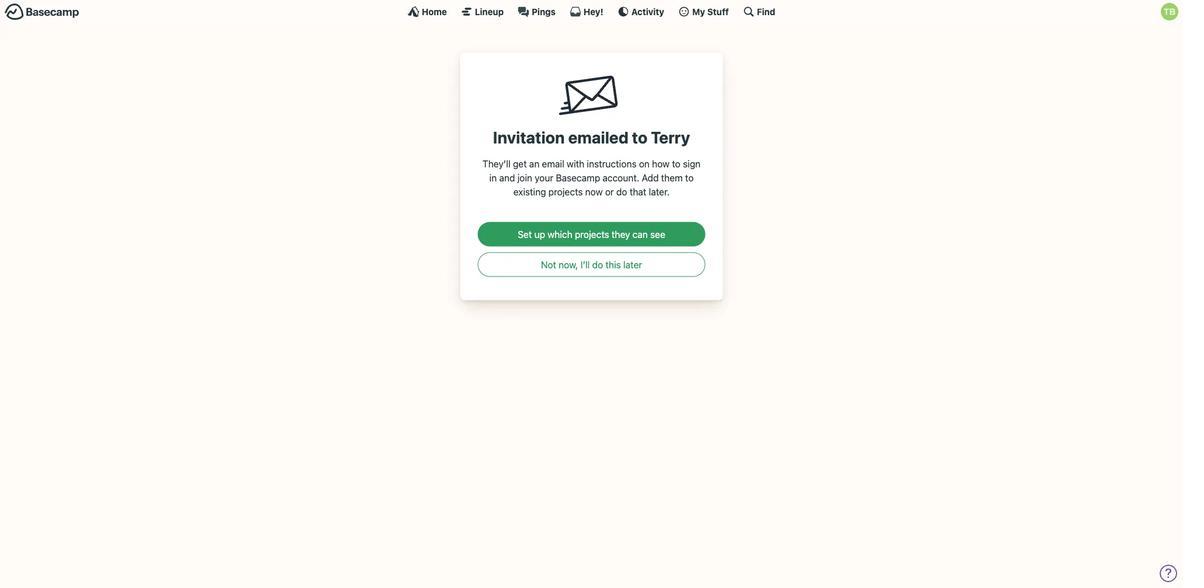 Task type: vqa. For each thing, say whether or not it's contained in the screenshot.
bottom a
no



Task type: locate. For each thing, give the bounding box(es) containing it.
projects
[[549, 186, 583, 197], [575, 229, 610, 240]]

your
[[535, 172, 554, 183]]

hey!
[[584, 6, 604, 17]]

projects inside 'link'
[[575, 229, 610, 240]]

projects left they
[[575, 229, 610, 240]]

do right or at right top
[[617, 186, 628, 197]]

2 horizontal spatial to
[[686, 172, 694, 183]]

or
[[606, 186, 614, 197]]

they'll
[[483, 158, 511, 169]]

0 vertical spatial to
[[632, 128, 648, 147]]

to down sign
[[686, 172, 694, 183]]

find button
[[743, 6, 776, 18]]

lineup link
[[461, 6, 504, 18]]

switch accounts image
[[5, 3, 79, 21]]

do inside "they'll get an email with instructions on how to sign in and join your basecamp account.           add them to existing projects now or do that later."
[[617, 186, 628, 197]]

they
[[612, 229, 631, 240]]

do right i'll
[[593, 259, 604, 270]]

join
[[518, 172, 533, 183]]

projects down basecamp
[[549, 186, 583, 197]]

later
[[624, 259, 643, 270]]

do
[[617, 186, 628, 197], [593, 259, 604, 270]]

main element
[[0, 0, 1184, 23]]

activity link
[[618, 6, 665, 18]]

set up which projects they can see
[[518, 229, 666, 240]]

home
[[422, 6, 447, 17]]

them
[[662, 172, 683, 183]]

1 vertical spatial to
[[672, 158, 681, 169]]

email
[[542, 158, 565, 169]]

1 vertical spatial projects
[[575, 229, 610, 240]]

activity
[[632, 6, 665, 17]]

to up them
[[672, 158, 681, 169]]

this
[[606, 259, 621, 270]]

i'll
[[581, 259, 590, 270]]

1 horizontal spatial do
[[617, 186, 628, 197]]

existing
[[514, 186, 546, 197]]

basecamp
[[556, 172, 601, 183]]

not now, i'll do this later link
[[478, 253, 706, 277]]

to
[[632, 128, 648, 147], [672, 158, 681, 169], [686, 172, 694, 183]]

home link
[[408, 6, 447, 18]]

my stuff
[[693, 6, 729, 17]]

0 horizontal spatial to
[[632, 128, 648, 147]]

1 vertical spatial do
[[593, 259, 604, 270]]

2 vertical spatial to
[[686, 172, 694, 183]]

lineup
[[475, 6, 504, 17]]

with
[[567, 158, 585, 169]]

instructions
[[587, 158, 637, 169]]

add
[[642, 172, 659, 183]]

sign
[[683, 158, 701, 169]]

now
[[586, 186, 603, 197]]

do inside not now, i'll do this later link
[[593, 259, 604, 270]]

pings button
[[518, 6, 556, 18]]

now,
[[559, 259, 578, 270]]

on
[[639, 158, 650, 169]]

set
[[518, 229, 532, 240]]

0 vertical spatial do
[[617, 186, 628, 197]]

to up on
[[632, 128, 648, 147]]

terry
[[651, 128, 691, 147]]

0 horizontal spatial do
[[593, 259, 604, 270]]

up
[[535, 229, 546, 240]]

set up which projects they can see link
[[478, 222, 706, 247]]

0 vertical spatial projects
[[549, 186, 583, 197]]

how
[[653, 158, 670, 169]]



Task type: describe. For each thing, give the bounding box(es) containing it.
that
[[630, 186, 647, 197]]

projects inside "they'll get an email with instructions on how to sign in and join your basecamp account.           add them to existing projects now or do that later."
[[549, 186, 583, 197]]

hey! button
[[570, 6, 604, 18]]

can
[[633, 229, 648, 240]]

get
[[513, 158, 527, 169]]

my stuff button
[[679, 6, 729, 18]]

in
[[490, 172, 497, 183]]

and
[[500, 172, 515, 183]]

pings
[[532, 6, 556, 17]]

invitation emailed to terry
[[493, 128, 691, 147]]

not now, i'll do this later
[[541, 259, 643, 270]]

see
[[651, 229, 666, 240]]

they'll get an email with instructions on how to sign in and join your basecamp account.           add them to existing projects now or do that later.
[[483, 158, 701, 197]]

my
[[693, 6, 706, 17]]

find
[[757, 6, 776, 17]]

invitation
[[493, 128, 565, 147]]

emailed
[[569, 128, 629, 147]]

account.
[[603, 172, 640, 183]]

stuff
[[708, 6, 729, 17]]

which
[[548, 229, 573, 240]]

later.
[[649, 186, 670, 197]]

not
[[541, 259, 557, 270]]

an
[[530, 158, 540, 169]]

tim burton image
[[1162, 3, 1179, 20]]

1 horizontal spatial to
[[672, 158, 681, 169]]



